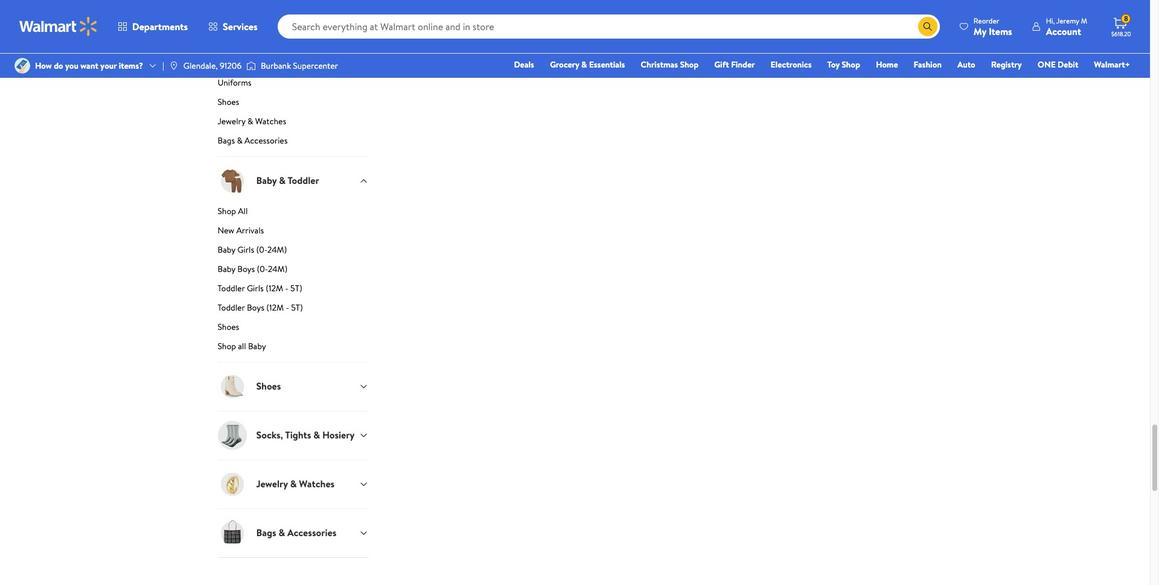 Task type: describe. For each thing, give the bounding box(es) containing it.
& inside "link"
[[237, 134, 243, 146]]

how do you want your items?
[[35, 60, 143, 72]]

(0- for girls
[[256, 244, 267, 256]]

m
[[1081, 15, 1088, 26]]

new arrivals
[[218, 224, 264, 236]]

auto link
[[952, 58, 981, 71]]

1 shoes link from the top
[[218, 96, 369, 113]]

debit
[[1058, 59, 1079, 71]]

uniforms link
[[218, 76, 369, 93]]

items
[[989, 24, 1012, 38]]

swimsuits link
[[218, 18, 369, 35]]

uniforms
[[218, 76, 252, 89]]

glendale, 91206
[[183, 60, 242, 72]]

one
[[1038, 59, 1056, 71]]

hi,
[[1046, 15, 1055, 26]]

toddler for toddler girls (12m - 5t)
[[218, 282, 245, 294]]

shoes button
[[218, 362, 369, 411]]

socks, tights & hosiery button
[[218, 411, 369, 460]]

tops & t-shirts link
[[218, 38, 369, 55]]

baby right all
[[248, 340, 266, 352]]

how
[[35, 60, 52, 72]]

services
[[223, 20, 258, 33]]

baby girls (0-24m) link
[[218, 244, 369, 261]]

shoes inside shoes dropdown button
[[256, 380, 281, 393]]

your
[[100, 60, 117, 72]]

registry
[[991, 59, 1022, 71]]

t-
[[244, 38, 251, 50]]

watches inside jewelry & watches dropdown button
[[299, 478, 335, 491]]

christmas
[[641, 59, 678, 71]]

one debit link
[[1032, 58, 1084, 71]]

account
[[1046, 24, 1082, 38]]

baby & toddler button
[[218, 156, 369, 205]]

swimsuits
[[218, 18, 253, 31]]

 image for how do you want your items?
[[14, 58, 30, 74]]

$618.20
[[1112, 30, 1131, 38]]

christmas shop
[[641, 59, 699, 71]]

toy shop link
[[822, 58, 866, 71]]

all
[[238, 340, 246, 352]]

91206
[[220, 60, 242, 72]]

shirts
[[251, 38, 272, 50]]

& right tights
[[314, 429, 320, 442]]

home
[[876, 59, 898, 71]]

you
[[65, 60, 78, 72]]

gift
[[714, 59, 729, 71]]

& down jewelry & watches dropdown button
[[279, 527, 285, 540]]

jewelry & watches button
[[218, 460, 369, 509]]

my
[[974, 24, 987, 38]]

fashion link
[[909, 58, 947, 71]]

shop all
[[218, 205, 248, 217]]

hosiery
[[322, 429, 355, 442]]

& up bags & accessories dropdown button
[[290, 478, 297, 491]]

0 vertical spatial shoes
[[218, 96, 239, 108]]

reorder my items
[[974, 15, 1012, 38]]

socks, tights & hosiery
[[256, 429, 355, 442]]

walmart+ link
[[1089, 58, 1136, 71]]

8 $618.20
[[1112, 13, 1131, 38]]

essentials
[[589, 59, 625, 71]]

1 vertical spatial shoes
[[218, 321, 239, 333]]

new
[[218, 224, 234, 236]]

reorder
[[974, 15, 1000, 26]]

walmart+
[[1094, 59, 1130, 71]]

underwear
[[218, 57, 258, 69]]

Walmart Site-Wide search field
[[278, 14, 940, 39]]

2 shoes link from the top
[[218, 321, 369, 338]]

5t) for toddler girls (12m - 5t)
[[290, 282, 302, 294]]

glendale,
[[183, 60, 218, 72]]

new arrivals link
[[218, 224, 369, 241]]

gift finder link
[[709, 58, 761, 71]]

bags & accessories button
[[218, 509, 369, 558]]

christmas shop link
[[635, 58, 704, 71]]

electronics link
[[765, 58, 817, 71]]

baby for baby boys (0-24m)
[[218, 263, 235, 275]]

bags & accessories inside "link"
[[218, 134, 288, 146]]

do
[[54, 60, 63, 72]]

gift finder
[[714, 59, 755, 71]]

auto
[[958, 59, 976, 71]]

fashion
[[914, 59, 942, 71]]

hi, jeremy m account
[[1046, 15, 1088, 38]]

one debit
[[1038, 59, 1079, 71]]

boys for baby
[[237, 263, 255, 275]]

toy shop
[[828, 59, 860, 71]]

Search search field
[[278, 14, 940, 39]]

(12m for boys
[[266, 302, 284, 314]]

finder
[[731, 59, 755, 71]]



Task type: locate. For each thing, give the bounding box(es) containing it.
all
[[238, 205, 248, 217]]

shoes
[[218, 96, 239, 108], [218, 321, 239, 333], [256, 380, 281, 393]]

0 horizontal spatial watches
[[255, 115, 286, 127]]

0 vertical spatial boys
[[237, 263, 255, 275]]

0 vertical spatial 24m)
[[267, 244, 287, 256]]

girls for toddler
[[247, 282, 264, 294]]

bags & accessories down jewelry & watches dropdown button
[[256, 527, 336, 540]]

shoes link up jewelry & watches link
[[218, 96, 369, 113]]

24m) down new arrivals "link" at the left of page
[[267, 244, 287, 256]]

- for toddler boys (12m - 5t)
[[286, 302, 289, 314]]

grocery & essentials link
[[545, 58, 631, 71]]

(0- for boys
[[257, 263, 268, 275]]

jewelry & watches up bags & accessories dropdown button
[[256, 478, 335, 491]]

24m) down baby girls (0-24m) link
[[268, 263, 288, 275]]

 image right |
[[169, 61, 179, 71]]

toddler down toddler girls (12m - 5t) at the left of the page
[[218, 302, 245, 314]]

24m) for baby girls (0-24m)
[[267, 244, 287, 256]]

items?
[[119, 60, 143, 72]]

 image
[[246, 60, 256, 72]]

2 vertical spatial shoes
[[256, 380, 281, 393]]

tights
[[285, 429, 311, 442]]

baby down new
[[218, 244, 235, 256]]

1 vertical spatial (0-
[[257, 263, 268, 275]]

underwear link
[[218, 57, 369, 74]]

shoes down shop all baby link
[[256, 380, 281, 393]]

0 horizontal spatial bags
[[218, 134, 235, 146]]

accessories inside "link"
[[245, 134, 288, 146]]

electronics
[[771, 59, 812, 71]]

bags & accessories down jewelry & watches link
[[218, 134, 288, 146]]

0 vertical spatial -
[[285, 282, 288, 294]]

shop
[[680, 59, 699, 71], [842, 59, 860, 71], [218, 205, 236, 217], [218, 340, 236, 352]]

0 vertical spatial girls
[[237, 244, 254, 256]]

& left t-
[[236, 38, 242, 50]]

0 horizontal spatial jewelry
[[218, 115, 246, 127]]

watches down socks, tights & hosiery
[[299, 478, 335, 491]]

jewelry & watches down uniforms
[[218, 115, 286, 127]]

bags inside dropdown button
[[256, 527, 276, 540]]

0 vertical spatial bags
[[218, 134, 235, 146]]

toddler girls (12m - 5t)
[[218, 282, 302, 294]]

bags & accessories link
[[218, 134, 369, 156]]

jewelry & watches inside dropdown button
[[256, 478, 335, 491]]

baby & toddler
[[256, 174, 319, 187]]

&
[[236, 38, 242, 50], [581, 59, 587, 71], [248, 115, 253, 127], [237, 134, 243, 146], [279, 174, 286, 187], [314, 429, 320, 442], [290, 478, 297, 491], [279, 527, 285, 540]]

(12m down toddler girls (12m - 5t) at the left of the page
[[266, 302, 284, 314]]

(0-
[[256, 244, 267, 256], [257, 263, 268, 275]]

1 vertical spatial 24m)
[[268, 263, 288, 275]]

arrivals
[[236, 224, 264, 236]]

deals
[[514, 59, 534, 71]]

jewelry down socks,
[[256, 478, 288, 491]]

services button
[[198, 12, 268, 41]]

1 vertical spatial bags
[[256, 527, 276, 540]]

accessories inside dropdown button
[[287, 527, 336, 540]]

girls down the 'baby boys (0-24m)'
[[247, 282, 264, 294]]

watches inside jewelry & watches link
[[255, 115, 286, 127]]

1 horizontal spatial jewelry
[[256, 478, 288, 491]]

toddler
[[288, 174, 319, 187], [218, 282, 245, 294], [218, 302, 245, 314]]

girls down the arrivals
[[237, 244, 254, 256]]

1 vertical spatial jewelry
[[256, 478, 288, 491]]

tops
[[218, 38, 234, 50]]

0 vertical spatial shoes link
[[218, 96, 369, 113]]

toddler down the 'baby boys (0-24m)'
[[218, 282, 245, 294]]

bags
[[218, 134, 235, 146], [256, 527, 276, 540]]

0 horizontal spatial  image
[[14, 58, 30, 74]]

baby inside dropdown button
[[256, 174, 277, 187]]

departments
[[132, 20, 188, 33]]

0 vertical spatial 5t)
[[290, 282, 302, 294]]

watches up bags & accessories "link"
[[255, 115, 286, 127]]

walmart image
[[19, 17, 98, 36]]

1 vertical spatial -
[[286, 302, 289, 314]]

jewelry
[[218, 115, 246, 127], [256, 478, 288, 491]]

& down uniforms
[[248, 115, 253, 127]]

shop all baby link
[[218, 340, 369, 362]]

toy
[[828, 59, 840, 71]]

bags & accessories inside dropdown button
[[256, 527, 336, 540]]

(0- up the 'baby boys (0-24m)'
[[256, 244, 267, 256]]

24m) for baby boys (0-24m)
[[268, 263, 288, 275]]

5t) for toddler boys (12m - 5t)
[[291, 302, 303, 314]]

(12m up toddler boys (12m - 5t)
[[266, 282, 283, 294]]

boys down baby girls (0-24m) at the top left of page
[[237, 263, 255, 275]]

5t)
[[290, 282, 302, 294], [291, 302, 303, 314]]

grocery
[[550, 59, 579, 71]]

grocery & essentials
[[550, 59, 625, 71]]

1 vertical spatial toddler
[[218, 282, 245, 294]]

want
[[80, 60, 98, 72]]

 image left how
[[14, 58, 30, 74]]

0 vertical spatial jewelry & watches
[[218, 115, 286, 127]]

bags inside "link"
[[218, 134, 235, 146]]

0 vertical spatial toddler
[[288, 174, 319, 187]]

1 vertical spatial (12m
[[266, 302, 284, 314]]

socks,
[[256, 429, 283, 442]]

1 horizontal spatial bags
[[256, 527, 276, 540]]

5t) down baby boys (0-24m) link
[[290, 282, 302, 294]]

& down jewelry & watches link
[[237, 134, 243, 146]]

|
[[162, 60, 164, 72]]

tops & t-shirts
[[218, 38, 272, 50]]

0 vertical spatial (12m
[[266, 282, 283, 294]]

0 vertical spatial accessories
[[245, 134, 288, 146]]

jewelry inside dropdown button
[[256, 478, 288, 491]]

registry link
[[986, 58, 1028, 71]]

(0- up toddler girls (12m - 5t) at the left of the page
[[257, 263, 268, 275]]

1 vertical spatial watches
[[299, 478, 335, 491]]

baby girls (0-24m)
[[218, 244, 287, 256]]

 image
[[14, 58, 30, 74], [169, 61, 179, 71]]

-
[[285, 282, 288, 294], [286, 302, 289, 314]]

0 vertical spatial (0-
[[256, 244, 267, 256]]

jeremy
[[1057, 15, 1080, 26]]

burbank supercenter
[[261, 60, 338, 72]]

- for toddler girls (12m - 5t)
[[285, 282, 288, 294]]

- down baby boys (0-24m) link
[[285, 282, 288, 294]]

toddler for toddler boys (12m - 5t)
[[218, 302, 245, 314]]

1 vertical spatial jewelry & watches
[[256, 478, 335, 491]]

1 horizontal spatial  image
[[169, 61, 179, 71]]

& right grocery
[[581, 59, 587, 71]]

toddler boys (12m - 5t) link
[[218, 302, 369, 319]]

shoes link down toddler boys (12m - 5t) link
[[218, 321, 369, 338]]

shop all baby
[[218, 340, 266, 352]]

- down toddler girls (12m - 5t) link
[[286, 302, 289, 314]]

2 vertical spatial toddler
[[218, 302, 245, 314]]

bags & accessories
[[218, 134, 288, 146], [256, 527, 336, 540]]

baby boys (0-24m) link
[[218, 263, 369, 280]]

shop all link
[[218, 205, 369, 222]]

 image for glendale, 91206
[[169, 61, 179, 71]]

baby boys (0-24m)
[[218, 263, 288, 275]]

baby for baby girls (0-24m)
[[218, 244, 235, 256]]

toddler inside dropdown button
[[288, 174, 319, 187]]

0 vertical spatial jewelry
[[218, 115, 246, 127]]

8
[[1124, 13, 1128, 24]]

deals link
[[509, 58, 540, 71]]

(12m for girls
[[266, 282, 283, 294]]

0 vertical spatial bags & accessories
[[218, 134, 288, 146]]

boys down toddler girls (12m - 5t) at the left of the page
[[247, 302, 264, 314]]

1 vertical spatial boys
[[247, 302, 264, 314]]

jewelry & watches link
[[218, 115, 369, 132]]

departments button
[[107, 12, 198, 41]]

jewelry down uniforms
[[218, 115, 246, 127]]

girls for baby
[[237, 244, 254, 256]]

baby up shop all link
[[256, 174, 277, 187]]

0 vertical spatial watches
[[255, 115, 286, 127]]

boys for toddler
[[247, 302, 264, 314]]

accessories
[[245, 134, 288, 146], [287, 527, 336, 540]]

1 vertical spatial shoes link
[[218, 321, 369, 338]]

1 vertical spatial girls
[[247, 282, 264, 294]]

5t) down toddler girls (12m - 5t) link
[[291, 302, 303, 314]]

girls
[[237, 244, 254, 256], [247, 282, 264, 294]]

accessories down jewelry & watches dropdown button
[[287, 527, 336, 540]]

bags down uniforms
[[218, 134, 235, 146]]

home link
[[871, 58, 904, 71]]

toddler boys (12m - 5t)
[[218, 302, 303, 314]]

shoes link
[[218, 96, 369, 113], [218, 321, 369, 338]]

accessories down jewelry & watches link
[[245, 134, 288, 146]]

search icon image
[[923, 22, 933, 31]]

1 vertical spatial accessories
[[287, 527, 336, 540]]

baby for baby & toddler
[[256, 174, 277, 187]]

toddler girls (12m - 5t) link
[[218, 282, 369, 299]]

burbank
[[261, 60, 291, 72]]

24m)
[[267, 244, 287, 256], [268, 263, 288, 275]]

1 vertical spatial bags & accessories
[[256, 527, 336, 540]]

& up shop all link
[[279, 174, 286, 187]]

shoes up shop all baby
[[218, 321, 239, 333]]

baby down baby girls (0-24m) at the top left of page
[[218, 263, 235, 275]]

1 vertical spatial 5t)
[[291, 302, 303, 314]]

bags down jewelry & watches dropdown button
[[256, 527, 276, 540]]

toddler up shop all link
[[288, 174, 319, 187]]

1 horizontal spatial watches
[[299, 478, 335, 491]]

supercenter
[[293, 60, 338, 72]]

jewelry & watches
[[218, 115, 286, 127], [256, 478, 335, 491]]

shoes down uniforms
[[218, 96, 239, 108]]



Task type: vqa. For each thing, say whether or not it's contained in the screenshot.
topmost  icon
no



